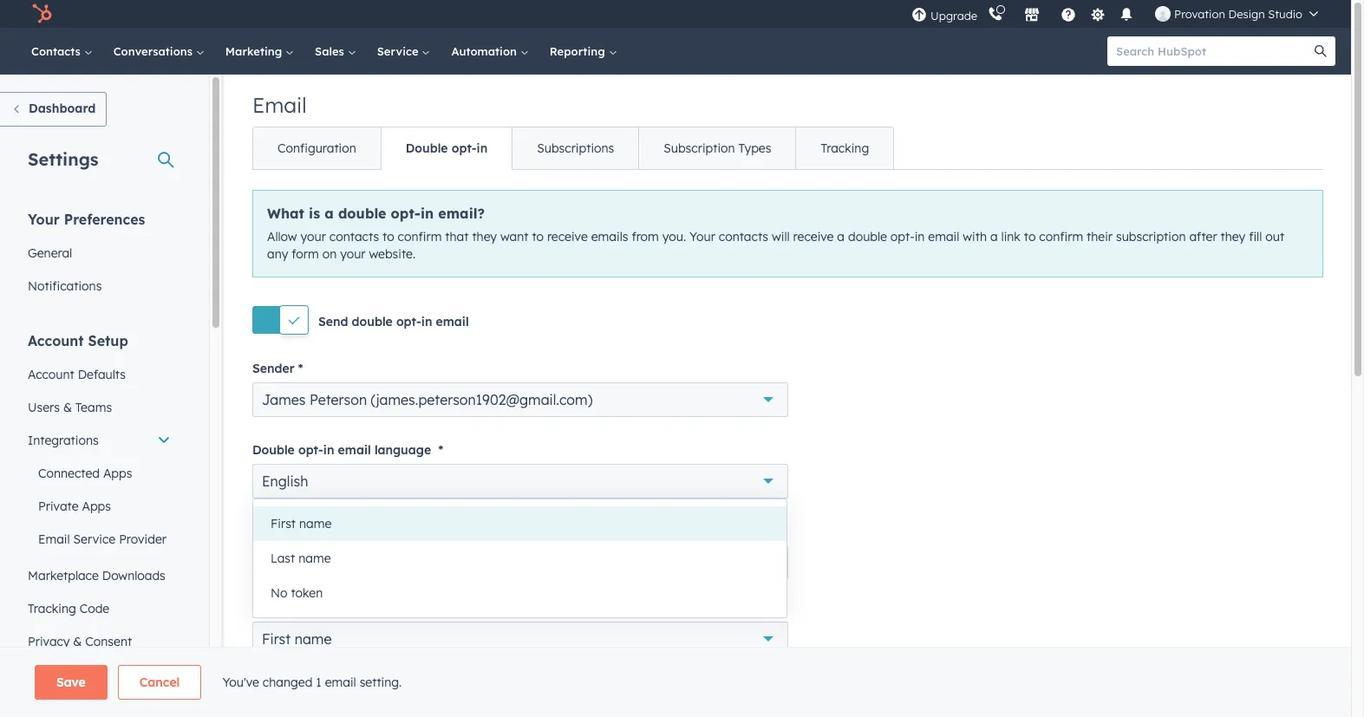 Task type: locate. For each thing, give the bounding box(es) containing it.
your up form
[[301, 229, 326, 245]]

0 horizontal spatial your
[[28, 211, 60, 228]]

double left 1
[[252, 682, 295, 698]]

in up james peterson (james.peterson1902@gmail.com)
[[421, 314, 432, 330]]

& right privacy
[[73, 634, 82, 650]]

sales link
[[305, 28, 367, 75]]

(james.peterson1902@gmail.com)
[[371, 391, 593, 409]]

setting.
[[360, 675, 402, 691]]

& right users
[[63, 400, 72, 416]]

account up users
[[28, 367, 74, 383]]

service down private apps link
[[73, 532, 116, 547]]

0 vertical spatial account
[[28, 332, 84, 350]]

1 vertical spatial your
[[690, 229, 716, 245]]

integrations
[[28, 433, 99, 449]]

1 horizontal spatial a
[[837, 229, 845, 245]]

first down personalisation
[[262, 631, 291, 648]]

your preferences
[[28, 211, 145, 228]]

first name
[[271, 516, 332, 532], [262, 631, 332, 648]]

changed
[[263, 675, 313, 691]]

0 vertical spatial service
[[377, 44, 422, 58]]

2 horizontal spatial a
[[991, 229, 998, 245]]

0 vertical spatial your
[[301, 229, 326, 245]]

first name down personalisation
[[262, 631, 332, 648]]

security
[[28, 667, 74, 683]]

receive
[[547, 229, 588, 245], [793, 229, 834, 245]]

privacy
[[28, 634, 70, 650]]

first inside button
[[271, 516, 296, 532]]

1 account from the top
[[28, 332, 84, 350]]

1 to from the left
[[383, 229, 394, 245]]

they
[[472, 229, 497, 245], [1221, 229, 1246, 245]]

0 vertical spatial name
[[299, 516, 332, 532]]

1 vertical spatial double
[[252, 443, 295, 458]]

double up the email?
[[406, 141, 448, 156]]

0 vertical spatial double
[[406, 141, 448, 156]]

0 vertical spatial first name
[[271, 516, 332, 532]]

double opt-in
[[406, 141, 488, 156]]

you've changed 1 email setting.
[[222, 675, 402, 691]]

what is a double opt-in email? allow your contacts to confirm that they want to receive emails from you. your contacts will receive a double opt-in email with a link to confirm their subscription after they fill out any form on your website.
[[267, 205, 1285, 262]]

2 horizontal spatial to
[[1024, 229, 1036, 245]]

private
[[38, 499, 79, 514]]

name down line
[[299, 551, 331, 566]]

design
[[1229, 7, 1265, 21]]

studio
[[1269, 7, 1303, 21]]

list box
[[253, 500, 787, 618]]

menu
[[910, 0, 1331, 28]]

a right is
[[325, 205, 334, 222]]

confirm up website.
[[398, 229, 442, 245]]

email inside what is a double opt-in email? allow your contacts to confirm that they want to receive emails from you. your contacts will receive a double opt-in email with a link to confirm their subscription after they fill out any form on your website.
[[928, 229, 960, 245]]

first name up last name
[[271, 516, 332, 532]]

preview
[[375, 682, 422, 698]]

confirm left their on the top right of page
[[1040, 229, 1084, 245]]

they left fill
[[1221, 229, 1246, 245]]

Search HubSpot search field
[[1108, 36, 1320, 66]]

notifications button
[[1112, 0, 1142, 28]]

menu containing provation design studio
[[910, 0, 1331, 28]]

types
[[739, 141, 772, 156]]

first left line
[[271, 516, 296, 532]]

after
[[1190, 229, 1218, 245]]

1 horizontal spatial to
[[532, 229, 544, 245]]

email up "configuration" link
[[252, 92, 307, 118]]

emails
[[591, 229, 629, 245]]

0 horizontal spatial contacts
[[330, 229, 379, 245]]

email for setting.
[[325, 675, 356, 691]]

1 horizontal spatial email
[[252, 92, 307, 118]]

1 horizontal spatial receive
[[793, 229, 834, 245]]

name down "personalisation token"
[[295, 631, 332, 648]]

0 horizontal spatial to
[[383, 229, 394, 245]]

tracking inside navigation
[[821, 141, 869, 156]]

your up general
[[28, 211, 60, 228]]

upgrade image
[[912, 7, 927, 23]]

account
[[28, 332, 84, 350], [28, 367, 74, 383]]

form
[[292, 246, 319, 262]]

1 horizontal spatial your
[[340, 246, 366, 262]]

1 horizontal spatial service
[[377, 44, 422, 58]]

1 horizontal spatial confirm
[[1040, 229, 1084, 245]]

0 horizontal spatial a
[[325, 205, 334, 222]]

name up last name
[[299, 516, 332, 532]]

0 vertical spatial your
[[28, 211, 60, 228]]

1 horizontal spatial &
[[73, 634, 82, 650]]

email down private
[[38, 532, 70, 547]]

connected apps
[[38, 466, 132, 481]]

0 vertical spatial &
[[63, 400, 72, 416]]

0 vertical spatial email
[[252, 92, 307, 118]]

apps down integrations button
[[103, 466, 132, 481]]

service right sales link
[[377, 44, 422, 58]]

1 horizontal spatial they
[[1221, 229, 1246, 245]]

private apps link
[[17, 490, 181, 523]]

token inside "button"
[[291, 586, 323, 601]]

double up english
[[252, 443, 295, 458]]

1 horizontal spatial tracking
[[821, 141, 869, 156]]

opt- up the email?
[[452, 141, 477, 156]]

allow
[[267, 229, 297, 245]]

automation link
[[441, 28, 539, 75]]

defaults
[[78, 367, 126, 383]]

first name inside button
[[271, 516, 332, 532]]

double
[[338, 205, 386, 222], [848, 229, 887, 245], [352, 314, 393, 330]]

marketing link
[[215, 28, 305, 75]]

contacts up on
[[330, 229, 379, 245]]

token
[[291, 586, 323, 601], [348, 600, 382, 616]]

service inside account setup element
[[73, 532, 116, 547]]

apps for connected apps
[[103, 466, 132, 481]]

no token
[[271, 586, 323, 601]]

1 vertical spatial service
[[73, 532, 116, 547]]

receive left "emails" at the top of page
[[547, 229, 588, 245]]

2 vertical spatial double
[[252, 682, 295, 698]]

search button
[[1306, 36, 1336, 66]]

email service provider link
[[17, 523, 181, 556]]

users & teams
[[28, 400, 112, 416]]

fill
[[1249, 229, 1263, 245]]

double inside double opt-in link
[[406, 141, 448, 156]]

a left link
[[991, 229, 998, 245]]

your right on
[[340, 246, 366, 262]]

apps
[[103, 466, 132, 481], [82, 499, 111, 514]]

0 horizontal spatial they
[[472, 229, 497, 245]]

marketplace downloads link
[[17, 560, 181, 593]]

apps up email service provider link
[[82, 499, 111, 514]]

they right that
[[472, 229, 497, 245]]

in left with
[[915, 229, 925, 245]]

connected apps link
[[17, 457, 181, 490]]

teams
[[75, 400, 112, 416]]

2 account from the top
[[28, 367, 74, 383]]

opt- left "setting."
[[298, 682, 323, 698]]

configuration
[[278, 141, 356, 156]]

1 vertical spatial tracking
[[28, 601, 76, 617]]

0 vertical spatial tracking
[[821, 141, 869, 156]]

service
[[377, 44, 422, 58], [73, 532, 116, 547]]

tracking code link
[[17, 593, 181, 625]]

provation
[[1175, 7, 1226, 21]]

1 horizontal spatial contacts
[[719, 229, 769, 245]]

send double opt-in email
[[318, 314, 469, 330]]

users & teams link
[[17, 391, 181, 424]]

to up website.
[[383, 229, 394, 245]]

email for email service provider
[[38, 532, 70, 547]]

0 horizontal spatial tracking
[[28, 601, 76, 617]]

0 horizontal spatial email
[[38, 532, 70, 547]]

calling icon button
[[981, 3, 1011, 25]]

your inside what is a double opt-in email? allow your contacts to confirm that they want to receive emails from you. your contacts will receive a double opt-in email with a link to confirm their subscription after they fill out any form on your website.
[[690, 229, 716, 245]]

1 vertical spatial first name
[[262, 631, 332, 648]]

1 vertical spatial your
[[340, 246, 366, 262]]

1 vertical spatial apps
[[82, 499, 111, 514]]

to
[[383, 229, 394, 245], [532, 229, 544, 245], [1024, 229, 1036, 245]]

apps for private apps
[[82, 499, 111, 514]]

marketplace
[[28, 568, 99, 584]]

email?
[[438, 205, 485, 222]]

language
[[375, 443, 431, 458]]

to right link
[[1024, 229, 1036, 245]]

token right personalisation
[[348, 600, 382, 616]]

last name button
[[253, 541, 787, 576]]

tracking inside account setup element
[[28, 601, 76, 617]]

email for preview
[[338, 682, 371, 698]]

2 confirm from the left
[[1040, 229, 1084, 245]]

1 vertical spatial name
[[299, 551, 331, 566]]

account defaults
[[28, 367, 126, 383]]

2 vertical spatial name
[[295, 631, 332, 648]]

1 horizontal spatial token
[[348, 600, 382, 616]]

opt- up english
[[298, 443, 323, 458]]

email inside account setup element
[[38, 532, 70, 547]]

calling icon image
[[988, 7, 1004, 23]]

receive right will
[[793, 229, 834, 245]]

1 horizontal spatial your
[[690, 229, 716, 245]]

contacts left will
[[719, 229, 769, 245]]

0 horizontal spatial &
[[63, 400, 72, 416]]

settings
[[28, 148, 98, 170]]

1 vertical spatial email
[[38, 532, 70, 547]]

account inside "link"
[[28, 367, 74, 383]]

your right you.
[[690, 229, 716, 245]]

connected
[[38, 466, 100, 481]]

in down peterson
[[323, 443, 334, 458]]

3 to from the left
[[1024, 229, 1036, 245]]

tracking
[[821, 141, 869, 156], [28, 601, 76, 617]]

1 vertical spatial account
[[28, 367, 74, 383]]

0 vertical spatial apps
[[103, 466, 132, 481]]

2 contacts from the left
[[719, 229, 769, 245]]

english
[[262, 473, 308, 490]]

token for no token
[[291, 586, 323, 601]]

settings link
[[1087, 5, 1109, 23]]

0 horizontal spatial service
[[73, 532, 116, 547]]

account defaults link
[[17, 358, 181, 391]]

navigation
[[252, 127, 895, 170]]

0 horizontal spatial your
[[301, 229, 326, 245]]

token right no
[[291, 586, 323, 601]]

email service provider
[[38, 532, 167, 547]]

to right want
[[532, 229, 544, 245]]

account for account defaults
[[28, 367, 74, 383]]

0 horizontal spatial token
[[291, 586, 323, 601]]

contacts link
[[21, 28, 103, 75]]

1 vertical spatial &
[[73, 634, 82, 650]]

subscription
[[1116, 229, 1186, 245]]

0 horizontal spatial confirm
[[398, 229, 442, 245]]

account up account defaults
[[28, 332, 84, 350]]

tracking for tracking code
[[28, 601, 76, 617]]

james peterson image
[[1156, 6, 1171, 22]]

1 vertical spatial first
[[262, 631, 291, 648]]

email for email
[[252, 92, 307, 118]]

0 vertical spatial first
[[271, 516, 296, 532]]

marketplaces image
[[1025, 8, 1040, 23]]

a right will
[[837, 229, 845, 245]]

last
[[271, 551, 295, 566]]

0 horizontal spatial receive
[[547, 229, 588, 245]]



Task type: vqa. For each thing, say whether or not it's contained in the screenshot.


Task type: describe. For each thing, give the bounding box(es) containing it.
subscriptions
[[537, 141, 614, 156]]

subject line
[[252, 524, 322, 540]]

security link
[[17, 658, 181, 691]]

link
[[1002, 229, 1021, 245]]

is
[[309, 205, 320, 222]]

marketplace downloads
[[28, 568, 166, 584]]

that
[[445, 229, 469, 245]]

& for users
[[63, 400, 72, 416]]

dashboard link
[[0, 92, 107, 127]]

save button
[[35, 665, 107, 700]]

provider
[[119, 532, 167, 547]]

0 vertical spatial double
[[338, 205, 386, 222]]

2 vertical spatial double
[[352, 314, 393, 330]]

hubspot image
[[31, 3, 52, 24]]

tracking for tracking
[[821, 141, 869, 156]]

privacy & consent
[[28, 634, 132, 650]]

privacy & consent link
[[17, 625, 181, 658]]

provation design studio button
[[1145, 0, 1329, 28]]

settings image
[[1090, 7, 1106, 23]]

downloads
[[102, 568, 166, 584]]

Subject line text field
[[252, 546, 788, 581]]

marketing
[[225, 44, 285, 58]]

tracking code
[[28, 601, 110, 617]]

account for account setup
[[28, 332, 84, 350]]

website.
[[369, 246, 416, 262]]

save
[[56, 675, 86, 691]]

opt- left with
[[891, 229, 915, 245]]

subject
[[252, 524, 297, 540]]

notifications
[[28, 278, 102, 294]]

double opt-in email language
[[252, 443, 435, 458]]

will
[[772, 229, 790, 245]]

name for first name button
[[299, 516, 332, 532]]

name inside popup button
[[295, 631, 332, 648]]

subscription types link
[[639, 128, 796, 169]]

1
[[316, 675, 322, 691]]

double opt-in email preview
[[252, 682, 422, 698]]

first name inside popup button
[[262, 631, 332, 648]]

first name button
[[253, 507, 787, 541]]

navigation containing configuration
[[252, 127, 895, 170]]

marketplaces button
[[1014, 0, 1051, 28]]

token for personalisation token
[[348, 600, 382, 616]]

james
[[262, 391, 306, 409]]

you've
[[222, 675, 259, 691]]

account setup
[[28, 332, 128, 350]]

out
[[1266, 229, 1285, 245]]

users
[[28, 400, 60, 416]]

double for double opt-in email preview
[[252, 682, 295, 698]]

in left the email?
[[421, 205, 434, 222]]

reporting
[[550, 44, 609, 58]]

consent
[[85, 634, 132, 650]]

what
[[267, 205, 304, 222]]

preferences
[[64, 211, 145, 228]]

2 to from the left
[[532, 229, 544, 245]]

contacts
[[31, 44, 84, 58]]

your preferences element
[[17, 210, 181, 303]]

james peterson (james.peterson1902@gmail.com)
[[262, 391, 593, 409]]

double for double opt-in email language
[[252, 443, 295, 458]]

from
[[632, 229, 659, 245]]

1 vertical spatial double
[[848, 229, 887, 245]]

double opt-in link
[[381, 128, 512, 169]]

code
[[80, 601, 110, 617]]

opt- up website.
[[391, 205, 421, 222]]

sender
[[252, 361, 295, 377]]

1 contacts from the left
[[330, 229, 379, 245]]

general
[[28, 246, 72, 261]]

name for last name button
[[299, 551, 331, 566]]

list box containing first name
[[253, 500, 787, 618]]

account setup element
[[17, 331, 181, 691]]

in up the email?
[[477, 141, 488, 156]]

upgrade
[[931, 8, 978, 22]]

2 receive from the left
[[793, 229, 834, 245]]

opt- down website.
[[396, 314, 421, 330]]

general link
[[17, 237, 181, 270]]

personalisation
[[252, 600, 345, 616]]

tracking link
[[796, 128, 894, 169]]

& for privacy
[[73, 634, 82, 650]]

1 confirm from the left
[[398, 229, 442, 245]]

with
[[963, 229, 987, 245]]

first inside popup button
[[262, 631, 291, 648]]

no token button
[[253, 576, 787, 611]]

reporting link
[[539, 28, 628, 75]]

you.
[[663, 229, 686, 245]]

line
[[301, 524, 322, 540]]

personalisation token
[[252, 600, 382, 616]]

conversations link
[[103, 28, 215, 75]]

notifications link
[[17, 270, 181, 303]]

in right 1
[[323, 682, 334, 698]]

help button
[[1054, 0, 1084, 28]]

double for double opt-in
[[406, 141, 448, 156]]

sales
[[315, 44, 348, 58]]

last name
[[271, 551, 331, 566]]

configuration link
[[253, 128, 381, 169]]

1 receive from the left
[[547, 229, 588, 245]]

2 they from the left
[[1221, 229, 1246, 245]]

provation design studio
[[1175, 7, 1303, 21]]

search image
[[1315, 45, 1327, 57]]

first name button
[[252, 622, 788, 657]]

on
[[322, 246, 337, 262]]

setup
[[88, 332, 128, 350]]

service link
[[367, 28, 441, 75]]

email for language
[[338, 443, 371, 458]]

integrations button
[[17, 424, 181, 457]]

send
[[318, 314, 348, 330]]

any
[[267, 246, 288, 262]]

conversations
[[113, 44, 196, 58]]

subscriptions link
[[512, 128, 639, 169]]

1 they from the left
[[472, 229, 497, 245]]

help image
[[1061, 8, 1077, 23]]

cancel
[[139, 675, 180, 691]]

notifications image
[[1119, 8, 1135, 23]]



